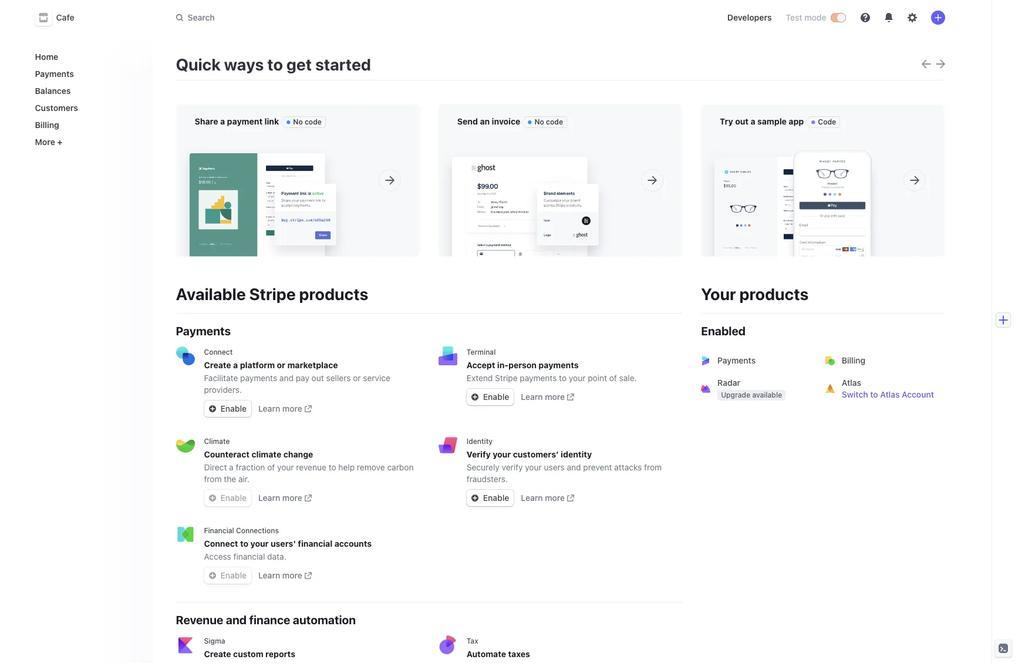 Task type: locate. For each thing, give the bounding box(es) containing it.
2 create from the top
[[204, 649, 231, 659]]

to down connections
[[240, 539, 249, 549]]

switch to atlas account button
[[842, 389, 935, 401]]

checkout inside sell a product or subscription by sharing a link to a checkout page.
[[227, 145, 261, 155]]

0 vertical spatial create
[[204, 360, 231, 370]]

your down change at left bottom
[[277, 462, 294, 472]]

create down sigma
[[204, 649, 231, 659]]

taxes
[[509, 649, 530, 659]]

1 horizontal spatial of
[[610, 373, 617, 383]]

payments down 'person' at the right bottom of page
[[520, 373, 557, 383]]

to down 'product'
[[210, 145, 218, 155]]

1 horizontal spatial and
[[280, 373, 294, 383]]

link up subscription
[[265, 116, 279, 126]]

enable down providers.
[[221, 404, 247, 414]]

shift section content right image
[[936, 59, 946, 68]]

upgrade
[[722, 391, 751, 400]]

0 horizontal spatial products
[[299, 284, 369, 304]]

checkout down working
[[758, 145, 793, 155]]

out right try
[[736, 116, 749, 126]]

2 vertical spatial and
[[226, 613, 247, 627]]

financial connections connect to your users' financial accounts access financial data.
[[204, 526, 372, 562]]

payments inside the core navigation links element
[[35, 69, 74, 79]]

your inside climate counteract climate change direct a fraction of your revenue to help remove carbon from the air.
[[277, 462, 294, 472]]

counteract
[[204, 449, 250, 459]]

no
[[293, 118, 303, 126], [535, 118, 545, 126]]

0 horizontal spatial and
[[226, 613, 247, 627]]

home link
[[30, 47, 143, 66]]

learn more up connections
[[259, 493, 302, 503]]

to left help
[[329, 462, 336, 472]]

0 horizontal spatial no code
[[293, 118, 322, 126]]

svg image down direct at left
[[209, 495, 216, 502]]

0 horizontal spatial payments link
[[30, 64, 143, 83]]

learn more link down pay on the bottom of page
[[259, 403, 312, 415]]

by
[[309, 133, 318, 143]]

1 vertical spatial and
[[567, 462, 581, 472]]

more for your
[[545, 392, 565, 402]]

learn down 'person' at the right bottom of page
[[521, 392, 543, 402]]

automate
[[467, 649, 507, 659]]

no code for send an invoice
[[535, 118, 563, 126]]

1 horizontal spatial sample
[[811, 133, 838, 143]]

2 horizontal spatial and
[[567, 462, 581, 472]]

payments link
[[30, 64, 143, 83], [695, 347, 821, 375]]

2 enable button from the top
[[204, 568, 252, 584]]

from inside climate counteract climate change direct a fraction of your revenue to help remove carbon from the air.
[[204, 474, 222, 484]]

1 vertical spatial link
[[195, 145, 208, 155]]

from inside the identity verify your customers' identity securely verify your users and prevent attacks from fraudsters.
[[645, 462, 662, 472]]

billing inside the core navigation links element
[[35, 120, 59, 130]]

more down users on the right of page
[[545, 493, 565, 503]]

to right switch
[[871, 390, 879, 400]]

billing up more +
[[35, 120, 59, 130]]

or right sellers
[[353, 373, 361, 383]]

more
[[545, 392, 565, 402], [283, 404, 302, 414], [283, 493, 302, 503], [545, 493, 565, 503], [283, 570, 302, 580]]

learn for users
[[521, 493, 543, 503]]

connect down financial
[[204, 539, 238, 549]]

no up subscription
[[293, 118, 303, 126]]

the
[[224, 474, 236, 484]]

revenue and finance automation
[[176, 613, 356, 627]]

1 horizontal spatial or
[[277, 360, 286, 370]]

payments inside 'connect create a platform or marketplace facilitate payments and pay out sellers or service providers.'
[[240, 373, 277, 383]]

payments for extend stripe payments to your point of sale.
[[520, 373, 557, 383]]

0 vertical spatial connect
[[204, 348, 233, 357]]

create up facilitate
[[204, 360, 231, 370]]

svg image
[[209, 405, 216, 412], [209, 495, 216, 502], [472, 495, 479, 502], [209, 572, 216, 579]]

a up the
[[229, 462, 234, 472]]

send
[[458, 116, 478, 126]]

0 horizontal spatial or
[[249, 133, 257, 143]]

1 horizontal spatial atlas
[[881, 390, 900, 400]]

1 horizontal spatial no code
[[535, 118, 563, 126]]

developers
[[728, 12, 772, 22]]

of left sale.
[[610, 373, 617, 383]]

billing link
[[30, 115, 143, 135], [819, 347, 946, 375]]

0 vertical spatial billing link
[[30, 115, 143, 135]]

2 connect from the top
[[204, 539, 238, 549]]

and inside 'connect create a platform or marketplace facilitate payments and pay out sellers or service providers.'
[[280, 373, 294, 383]]

developers link
[[723, 8, 777, 27]]

learn for to
[[521, 392, 543, 402]]

enable link down fraudsters.
[[467, 490, 514, 506]]

enable button
[[204, 490, 252, 506], [204, 568, 252, 584]]

1 enable button from the top
[[204, 490, 252, 506]]

1 no from the left
[[293, 118, 303, 126]]

enable button for direct a fraction of your revenue to help remove carbon from the air.
[[204, 490, 252, 506]]

0 vertical spatial and
[[280, 373, 294, 383]]

available
[[753, 391, 783, 400]]

2 vertical spatial or
[[353, 373, 361, 383]]

test
[[786, 12, 803, 22]]

and up the sigma create custom reports at the left bottom of page
[[226, 613, 247, 627]]

1 connect from the top
[[204, 348, 233, 357]]

enable button down access
[[204, 568, 252, 584]]

payments link up customers link
[[30, 64, 143, 83]]

your left point
[[569, 373, 586, 383]]

1 no code from the left
[[293, 118, 322, 126]]

platform
[[240, 360, 275, 370]]

point
[[588, 373, 607, 383]]

Search search field
[[169, 7, 500, 28]]

learn more link down terminal accept in-person payments extend stripe payments to your point of sale.
[[521, 391, 575, 403]]

link
[[265, 116, 279, 126], [195, 145, 208, 155]]

link down sell
[[195, 145, 208, 155]]

from right attacks
[[645, 462, 662, 472]]

extend
[[467, 373, 493, 383]]

1 horizontal spatial billing
[[842, 355, 866, 365]]

billing link up +
[[30, 115, 143, 135]]

1 vertical spatial financial
[[234, 552, 265, 562]]

1 horizontal spatial payments link
[[695, 347, 821, 375]]

shift section content left image
[[922, 59, 932, 68]]

app
[[789, 116, 805, 126]]

learn more for pay
[[259, 404, 302, 414]]

0 horizontal spatial billing link
[[30, 115, 143, 135]]

1 horizontal spatial from
[[645, 462, 662, 472]]

1 horizontal spatial checkout
[[758, 145, 793, 155]]

1 horizontal spatial code
[[546, 118, 563, 126]]

0 horizontal spatial code
[[305, 118, 322, 126]]

svg image down fraudsters.
[[472, 495, 479, 502]]

to
[[268, 55, 283, 74], [840, 133, 848, 143], [210, 145, 218, 155], [559, 373, 567, 383], [871, 390, 879, 400], [329, 462, 336, 472], [240, 539, 249, 549]]

more for revenue
[[283, 493, 302, 503]]

from down direct at left
[[204, 474, 222, 484]]

learn more link down data.
[[259, 570, 312, 582]]

2 horizontal spatial or
[[353, 373, 361, 383]]

learn for and
[[259, 404, 280, 414]]

0 horizontal spatial billing
[[35, 120, 59, 130]]

0 vertical spatial link
[[265, 116, 279, 126]]

1 vertical spatial of
[[267, 462, 275, 472]]

create inside the sigma create custom reports
[[204, 649, 231, 659]]

1 vertical spatial out
[[312, 373, 324, 383]]

learn more link
[[521, 391, 575, 403], [259, 403, 312, 415], [259, 492, 312, 504], [521, 492, 575, 504], [259, 570, 312, 582]]

to inside terminal accept in-person payments extend stripe payments to your point of sale.
[[559, 373, 567, 383]]

learn more down pay on the bottom of page
[[259, 404, 302, 414]]

code up by
[[305, 118, 322, 126]]

atlas left 'account'
[[881, 390, 900, 400]]

0 horizontal spatial of
[[267, 462, 275, 472]]

customers link
[[30, 98, 143, 118]]

create
[[204, 360, 231, 370], [204, 649, 231, 659]]

learn more link for financial
[[259, 570, 312, 582]]

in-
[[498, 360, 509, 370]]

data.
[[267, 552, 287, 562]]

link inside sell a product or subscription by sharing a link to a checkout page.
[[195, 145, 208, 155]]

code up 'form.'
[[790, 133, 809, 143]]

learn more link down users on the right of page
[[521, 492, 575, 504]]

terminal accept in-person payments extend stripe payments to your point of sale.
[[467, 348, 637, 383]]

integrate
[[850, 133, 884, 143]]

a
[[220, 116, 225, 126], [751, 116, 756, 126], [211, 133, 215, 143], [350, 133, 355, 143], [751, 133, 755, 143], [220, 145, 224, 155], [720, 145, 725, 155], [233, 360, 238, 370], [229, 462, 234, 472]]

no for send an invoice
[[535, 118, 545, 126]]

0 horizontal spatial atlas
[[842, 378, 862, 388]]

stripe
[[249, 284, 296, 304], [495, 373, 518, 383]]

enable down fraudsters.
[[483, 493, 510, 503]]

and down identity
[[567, 462, 581, 472]]

1 horizontal spatial financial
[[298, 539, 333, 549]]

sale.
[[620, 373, 637, 383]]

out down marketplace at the left of page
[[312, 373, 324, 383]]

your inside financial connections connect to your users' financial accounts access financial data.
[[251, 539, 269, 549]]

1 vertical spatial create
[[204, 649, 231, 659]]

a down 'product'
[[220, 145, 224, 155]]

billing link up atlas switch to atlas account
[[819, 347, 946, 375]]

marketplace
[[288, 360, 338, 370]]

search
[[188, 12, 215, 22]]

a up prebuilt
[[751, 133, 755, 143]]

or down payment
[[249, 133, 257, 143]]

learn down verify
[[521, 493, 543, 503]]

home
[[35, 52, 58, 62]]

2 products from the left
[[740, 284, 809, 304]]

2 no code from the left
[[535, 118, 563, 126]]

pay
[[296, 373, 310, 383]]

1 vertical spatial from
[[204, 474, 222, 484]]

toolbar
[[922, 59, 946, 70]]

1 vertical spatial sample
[[811, 133, 838, 143]]

Search text field
[[169, 7, 500, 28]]

and left pay on the bottom of page
[[280, 373, 294, 383]]

to inside atlas switch to atlas account
[[871, 390, 879, 400]]

no code right the invoice
[[535, 118, 563, 126]]

of
[[610, 373, 617, 383], [267, 462, 275, 472]]

1 horizontal spatial billing link
[[819, 347, 946, 375]]

radar upgrade available
[[718, 378, 783, 400]]

2 no from the left
[[535, 118, 545, 126]]

1 create from the top
[[204, 360, 231, 370]]

code
[[305, 118, 322, 126], [546, 118, 563, 126], [790, 133, 809, 143]]

of inside terminal accept in-person payments extend stripe payments to your point of sale.
[[610, 373, 617, 383]]

sample
[[758, 116, 787, 126], [811, 133, 838, 143]]

payments up balances
[[35, 69, 74, 79]]

0 vertical spatial enable button
[[204, 490, 252, 506]]

code inside explore a working code sample to integrate a prebuilt checkout form.
[[790, 133, 809, 143]]

share
[[195, 116, 218, 126]]

1 checkout from the left
[[227, 145, 261, 155]]

payments down available on the top left of page
[[176, 324, 231, 338]]

identity
[[561, 449, 592, 459]]

to left integrate
[[840, 133, 848, 143]]

0 horizontal spatial sample
[[758, 116, 787, 126]]

learn more down data.
[[259, 570, 302, 580]]

2 checkout from the left
[[758, 145, 793, 155]]

revenue
[[176, 613, 223, 627]]

enable down access
[[221, 570, 247, 580]]

code right the invoice
[[546, 118, 563, 126]]

learn down data.
[[259, 570, 280, 580]]

0 horizontal spatial payments
[[35, 69, 74, 79]]

sample up working
[[758, 116, 787, 126]]

1 horizontal spatial stripe
[[495, 373, 518, 383]]

more down data.
[[283, 570, 302, 580]]

learn more down terminal accept in-person payments extend stripe payments to your point of sale.
[[521, 392, 565, 402]]

share a payment link
[[195, 116, 279, 126]]

financial down connections
[[234, 552, 265, 562]]

billing up switch
[[842, 355, 866, 365]]

1 vertical spatial enable button
[[204, 568, 252, 584]]

tax automate taxes
[[467, 637, 530, 659]]

financial right 'users''
[[298, 539, 333, 549]]

connect up facilitate
[[204, 348, 233, 357]]

learn more
[[521, 392, 565, 402], [259, 404, 302, 414], [259, 493, 302, 503], [521, 493, 565, 503], [259, 570, 302, 580]]

attacks
[[615, 462, 642, 472]]

1 horizontal spatial out
[[736, 116, 749, 126]]

1 horizontal spatial products
[[740, 284, 809, 304]]

enable right svg icon
[[483, 392, 510, 402]]

0 vertical spatial billing
[[35, 120, 59, 130]]

payments link up radar upgrade available
[[695, 347, 821, 375]]

connect inside financial connections connect to your users' financial accounts access financial data.
[[204, 539, 238, 549]]

connect
[[204, 348, 233, 357], [204, 539, 238, 549]]

learn more link for your
[[521, 391, 575, 403]]

finance
[[249, 613, 290, 627]]

accounts
[[335, 539, 372, 549]]

sigma
[[204, 637, 225, 646]]

0 vertical spatial atlas
[[842, 378, 862, 388]]

a up facilitate
[[233, 360, 238, 370]]

atlas up switch
[[842, 378, 862, 388]]

learn up connections
[[259, 493, 280, 503]]

no right the invoice
[[535, 118, 545, 126]]

your inside terminal accept in-person payments extend stripe payments to your point of sale.
[[569, 373, 586, 383]]

1 products from the left
[[299, 284, 369, 304]]

1 vertical spatial payments
[[176, 324, 231, 338]]

to left point
[[559, 373, 567, 383]]

no code up by
[[293, 118, 322, 126]]

to inside explore a working code sample to integrate a prebuilt checkout form.
[[840, 133, 848, 143]]

your down connections
[[251, 539, 269, 549]]

product
[[217, 133, 247, 143]]

learn for access
[[259, 570, 280, 580]]

checkout down 'product'
[[227, 145, 261, 155]]

payments
[[35, 69, 74, 79], [176, 324, 231, 338], [718, 355, 756, 365]]

stripe inside terminal accept in-person payments extend stripe payments to your point of sale.
[[495, 373, 518, 383]]

learn more for your
[[521, 392, 565, 402]]

0 horizontal spatial no
[[293, 118, 303, 126]]

sample inside explore a working code sample to integrate a prebuilt checkout form.
[[811, 133, 838, 143]]

enable button down the
[[204, 490, 252, 506]]

0 vertical spatial from
[[645, 462, 662, 472]]

0 vertical spatial stripe
[[249, 284, 296, 304]]

0 horizontal spatial checkout
[[227, 145, 261, 155]]

1 vertical spatial billing link
[[819, 347, 946, 375]]

learn more link down revenue
[[259, 492, 312, 504]]

1 vertical spatial stripe
[[495, 373, 518, 383]]

or right platform
[[277, 360, 286, 370]]

payments right 'person' at the right bottom of page
[[539, 360, 579, 370]]

0 vertical spatial out
[[736, 116, 749, 126]]

0 vertical spatial payments
[[35, 69, 74, 79]]

0 horizontal spatial from
[[204, 474, 222, 484]]

0 vertical spatial sample
[[758, 116, 787, 126]]

0 vertical spatial or
[[249, 133, 257, 143]]

a inside 'connect create a platform or marketplace facilitate payments and pay out sellers or service providers.'
[[233, 360, 238, 370]]

0 horizontal spatial out
[[312, 373, 324, 383]]

0 horizontal spatial link
[[195, 145, 208, 155]]

learn more for and
[[521, 493, 565, 503]]

0 vertical spatial of
[[610, 373, 617, 383]]

1 horizontal spatial no
[[535, 118, 545, 126]]

no code
[[293, 118, 322, 126], [535, 118, 563, 126]]

learn more down users on the right of page
[[521, 493, 565, 503]]

create inside 'connect create a platform or marketplace facilitate payments and pay out sellers or service providers.'
[[204, 360, 231, 370]]

more down revenue
[[283, 493, 302, 503]]

learn for your
[[259, 493, 280, 503]]

air.
[[239, 474, 250, 484]]

enable link down the 'extend'
[[467, 389, 514, 405]]

out inside 'connect create a platform or marketplace facilitate payments and pay out sellers or service providers.'
[[312, 373, 324, 383]]

a down the explore
[[720, 145, 725, 155]]

learn
[[521, 392, 543, 402], [259, 404, 280, 414], [259, 493, 280, 503], [521, 493, 543, 503], [259, 570, 280, 580]]

payments down platform
[[240, 373, 277, 383]]

0 horizontal spatial stripe
[[249, 284, 296, 304]]

users'
[[271, 539, 296, 549]]

climate
[[252, 449, 282, 459]]

learn more for financial
[[259, 570, 302, 580]]

sample down 'code'
[[811, 133, 838, 143]]

0 vertical spatial payments link
[[30, 64, 143, 83]]

ways
[[224, 55, 264, 74]]

learn down platform
[[259, 404, 280, 414]]

2 horizontal spatial code
[[790, 133, 809, 143]]

enable link down providers.
[[204, 401, 252, 417]]

more down pay on the bottom of page
[[283, 404, 302, 414]]

enable link for stripe
[[467, 389, 514, 405]]

of down climate
[[267, 462, 275, 472]]

remove
[[357, 462, 385, 472]]

1 vertical spatial connect
[[204, 539, 238, 549]]

2 vertical spatial payments
[[718, 355, 756, 365]]

payments up "radar"
[[718, 355, 756, 365]]

enable link for facilitate
[[204, 401, 252, 417]]

learn more link for revenue
[[259, 492, 312, 504]]

atlas
[[842, 378, 862, 388], [881, 390, 900, 400]]

financial
[[298, 539, 333, 549], [234, 552, 265, 562]]

more down terminal accept in-person payments extend stripe payments to your point of sale.
[[545, 392, 565, 402]]



Task type: vqa. For each thing, say whether or not it's contained in the screenshot.
top Invoices link
no



Task type: describe. For each thing, give the bounding box(es) containing it.
try out a sample app
[[720, 116, 805, 126]]

person
[[509, 360, 537, 370]]

fraction
[[236, 462, 265, 472]]

payments for facilitate payments and pay out sellers or service providers.
[[240, 373, 277, 383]]

facilitate
[[204, 373, 238, 383]]

core navigation links element
[[30, 47, 143, 152]]

a right try
[[751, 116, 756, 126]]

revenue
[[296, 462, 327, 472]]

checkout inside explore a working code sample to integrate a prebuilt checkout form.
[[758, 145, 793, 155]]

1 horizontal spatial payments
[[176, 324, 231, 338]]

and inside the identity verify your customers' identity securely verify your users and prevent attacks from fraudsters.
[[567, 462, 581, 472]]

working
[[758, 133, 787, 143]]

code for share a payment link
[[305, 118, 322, 126]]

to inside financial connections connect to your users' financial accounts access financial data.
[[240, 539, 249, 549]]

2 horizontal spatial payments
[[718, 355, 756, 365]]

try
[[720, 116, 734, 126]]

climate counteract climate change direct a fraction of your revenue to help remove carbon from the air.
[[204, 437, 414, 484]]

settings image
[[908, 13, 917, 22]]

1 vertical spatial atlas
[[881, 390, 900, 400]]

invoice
[[492, 116, 521, 126]]

a inside climate counteract climate change direct a fraction of your revenue to help remove carbon from the air.
[[229, 462, 234, 472]]

change
[[284, 449, 313, 459]]

create for custom
[[204, 649, 231, 659]]

access
[[204, 552, 231, 562]]

payment
[[227, 116, 263, 126]]

customers'
[[513, 449, 559, 459]]

sell
[[195, 133, 209, 143]]

cafe button
[[35, 9, 86, 26]]

1 vertical spatial payments link
[[695, 347, 821, 375]]

quick
[[176, 55, 221, 74]]

connect inside 'connect create a platform or marketplace facilitate payments and pay out sellers or service providers.'
[[204, 348, 233, 357]]

a right sell
[[211, 133, 215, 143]]

account
[[903, 390, 935, 400]]

notifications image
[[885, 13, 894, 22]]

verify
[[502, 462, 523, 472]]

to inside sell a product or subscription by sharing a link to a checkout page.
[[210, 145, 218, 155]]

available stripe products
[[176, 284, 369, 304]]

verify
[[467, 449, 491, 459]]

help image
[[861, 13, 870, 22]]

available
[[176, 284, 246, 304]]

more +
[[35, 137, 63, 147]]

code for send an invoice
[[546, 118, 563, 126]]

automation
[[293, 613, 356, 627]]

1 vertical spatial billing
[[842, 355, 866, 365]]

direct
[[204, 462, 227, 472]]

form.
[[795, 145, 815, 155]]

mode
[[805, 12, 827, 22]]

svg image
[[472, 394, 479, 401]]

a right sharing
[[350, 133, 355, 143]]

or inside sell a product or subscription by sharing a link to a checkout page.
[[249, 133, 257, 143]]

your up verify
[[493, 449, 511, 459]]

switch
[[842, 390, 869, 400]]

code
[[819, 118, 837, 126]]

climate
[[204, 437, 230, 446]]

terminal
[[467, 348, 496, 357]]

connections
[[236, 526, 279, 535]]

sigma create custom reports
[[204, 637, 296, 659]]

securely
[[467, 462, 500, 472]]

test mode
[[786, 12, 827, 22]]

providers.
[[204, 385, 242, 395]]

to inside climate counteract climate change direct a fraction of your revenue to help remove carbon from the air.
[[329, 462, 336, 472]]

your products
[[702, 284, 809, 304]]

learn more link for pay
[[259, 403, 312, 415]]

enabled
[[702, 324, 746, 338]]

quick ways to get started
[[176, 55, 371, 74]]

of inside climate counteract climate change direct a fraction of your revenue to help remove carbon from the air.
[[267, 462, 275, 472]]

1 horizontal spatial link
[[265, 116, 279, 126]]

radar
[[718, 378, 741, 388]]

0 horizontal spatial financial
[[234, 552, 265, 562]]

atlas switch to atlas account
[[842, 378, 935, 400]]

more for financial
[[283, 570, 302, 580]]

send an invoice
[[458, 116, 521, 126]]

sharing
[[320, 133, 348, 143]]

+
[[57, 137, 63, 147]]

more for pay
[[283, 404, 302, 414]]

learn more for revenue
[[259, 493, 302, 503]]

carbon
[[387, 462, 414, 472]]

service
[[363, 373, 391, 383]]

enable down the
[[221, 493, 247, 503]]

accept
[[467, 360, 496, 370]]

help
[[339, 462, 355, 472]]

balances link
[[30, 81, 143, 100]]

prebuilt
[[727, 145, 756, 155]]

sellers
[[326, 373, 351, 383]]

get
[[287, 55, 312, 74]]

an
[[480, 116, 490, 126]]

no for share a payment link
[[293, 118, 303, 126]]

your down customers'
[[525, 462, 542, 472]]

learn more link for and
[[521, 492, 575, 504]]

explore a working code sample to integrate a prebuilt checkout form.
[[720, 133, 884, 155]]

identity
[[467, 437, 493, 446]]

1 vertical spatial or
[[277, 360, 286, 370]]

enable for facilitate payments and pay out sellers or service providers.
[[221, 404, 247, 414]]

explore
[[720, 133, 749, 143]]

svg image down access
[[209, 572, 216, 579]]

no code for share a payment link
[[293, 118, 322, 126]]

cafe
[[56, 12, 74, 22]]

create for a
[[204, 360, 231, 370]]

a right share
[[220, 116, 225, 126]]

enable link for verify
[[467, 490, 514, 506]]

enable button for access financial data.
[[204, 568, 252, 584]]

balances
[[35, 86, 71, 96]]

your
[[702, 284, 737, 304]]

0 vertical spatial financial
[[298, 539, 333, 549]]

more
[[35, 137, 55, 147]]

enable for extend stripe payments to your point of sale.
[[483, 392, 510, 402]]

page.
[[264, 145, 285, 155]]

enable for securely verify your users and prevent attacks from fraudsters.
[[483, 493, 510, 503]]

users
[[544, 462, 565, 472]]

fraudsters.
[[467, 474, 508, 484]]

subscription
[[259, 133, 306, 143]]

financial
[[204, 526, 234, 535]]

customers
[[35, 103, 78, 113]]

custom
[[233, 649, 264, 659]]

svg image down providers.
[[209, 405, 216, 412]]

more for and
[[545, 493, 565, 503]]

to left the get
[[268, 55, 283, 74]]



